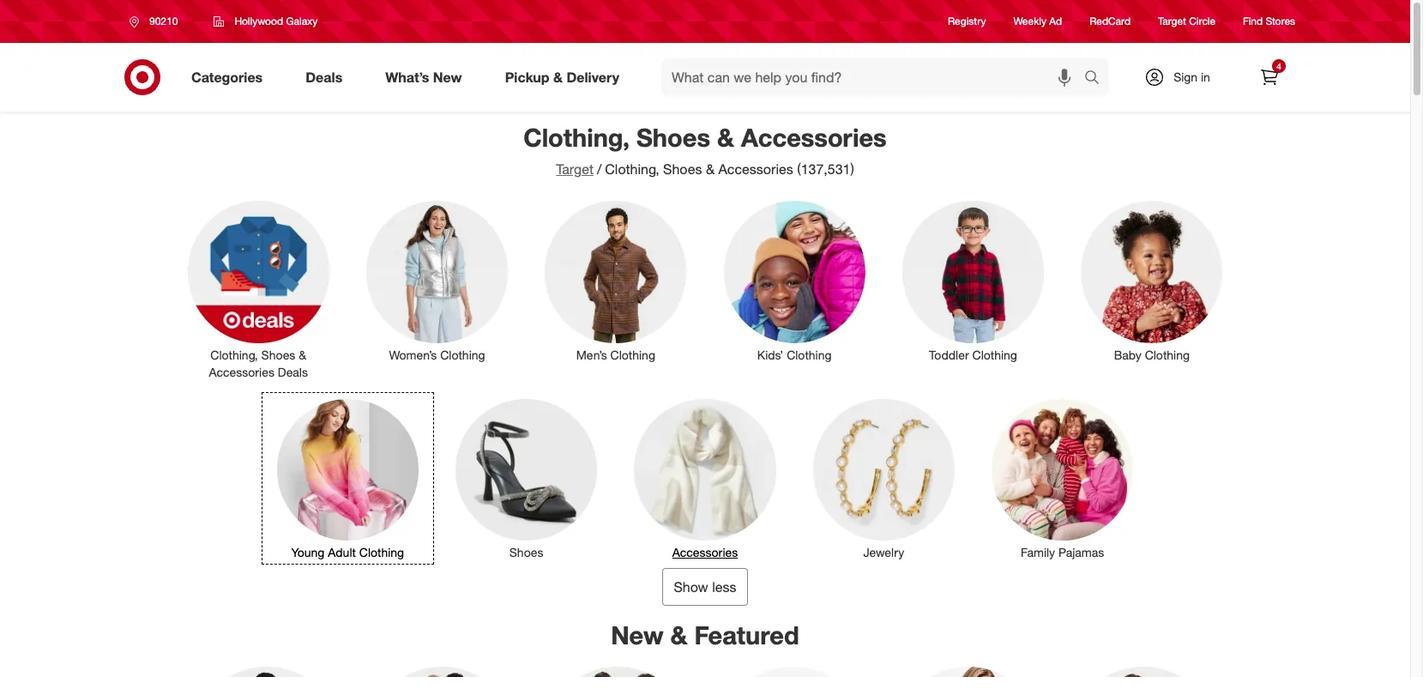 Task type: locate. For each thing, give the bounding box(es) containing it.
new
[[433, 68, 462, 85], [611, 620, 664, 651]]

90210
[[149, 15, 178, 27]]

target
[[1158, 15, 1187, 28], [556, 160, 594, 178]]

clothing for toddler clothing
[[973, 347, 1018, 362]]

delivery
[[567, 68, 620, 85]]

young adult clothing
[[291, 545, 404, 560]]

hollywood galaxy button
[[203, 6, 329, 37]]

target circle link
[[1158, 14, 1216, 29]]

& inside clothing, shoes & accessories deals
[[299, 347, 306, 362]]

2 vertical spatial clothing,
[[211, 347, 258, 362]]

registry link
[[948, 14, 986, 29]]

deals
[[306, 68, 343, 85], [278, 364, 308, 379]]

adult
[[328, 545, 356, 560]]

1 vertical spatial deals
[[278, 364, 308, 379]]

clothing, shoes & accessories target / clothing, shoes & accessories (137,531)
[[524, 122, 887, 178]]

find stores
[[1243, 15, 1296, 28]]

clothing right kids'
[[787, 347, 832, 362]]

what's
[[385, 68, 429, 85]]

0 horizontal spatial new
[[433, 68, 462, 85]]

clothing right toddler
[[973, 347, 1018, 362]]

clothing, for clothing, shoes & accessories deals
[[211, 347, 258, 362]]

toddler clothing link
[[891, 198, 1056, 363]]

weekly ad link
[[1014, 14, 1062, 29]]

1 vertical spatial new
[[611, 620, 664, 651]]

clothing right baby
[[1145, 347, 1190, 362]]

accessories
[[741, 122, 887, 153], [719, 160, 794, 178], [209, 364, 275, 379], [673, 545, 738, 560]]

sign in link
[[1130, 58, 1237, 96]]

new & featured
[[611, 620, 799, 651]]

jewelry link
[[802, 396, 967, 561]]

clothing for men's clothing
[[611, 347, 656, 362]]

women's clothing link
[[355, 198, 520, 363]]

clothing,
[[524, 122, 630, 153], [605, 160, 660, 178], [211, 347, 258, 362]]

clothing, inside clothing, shoes & accessories deals
[[211, 347, 258, 362]]

in
[[1201, 70, 1211, 84]]

family pajamas
[[1021, 545, 1105, 560]]

ad
[[1050, 15, 1062, 28]]

find stores link
[[1243, 14, 1296, 29]]

family
[[1021, 545, 1056, 560]]

baby
[[1114, 347, 1142, 362]]

What can we help you find? suggestions appear below search field
[[662, 58, 1089, 96]]

clothing inside 'link'
[[973, 347, 1018, 362]]

redcard link
[[1090, 14, 1131, 29]]

0 horizontal spatial target
[[556, 160, 594, 178]]

clothing for baby clothing
[[1145, 347, 1190, 362]]

target left circle
[[1158, 15, 1187, 28]]

1 vertical spatial target
[[556, 160, 594, 178]]

hollywood galaxy
[[235, 15, 318, 27]]

1 horizontal spatial new
[[611, 620, 664, 651]]

jewelry
[[864, 545, 905, 560]]

pickup
[[505, 68, 550, 85]]

clothing right women's
[[440, 347, 485, 362]]

show less
[[674, 579, 737, 596]]

target left /
[[556, 160, 594, 178]]

0 vertical spatial clothing,
[[524, 122, 630, 153]]

0 vertical spatial deals
[[306, 68, 343, 85]]

men's clothing
[[576, 347, 656, 362]]

target inside clothing, shoes & accessories target / clothing, shoes & accessories (137,531)
[[556, 160, 594, 178]]

family pajamas link
[[980, 396, 1145, 561]]

clothing right men's at the left of the page
[[611, 347, 656, 362]]

clothing
[[440, 347, 485, 362], [611, 347, 656, 362], [787, 347, 832, 362], [973, 347, 1018, 362], [1145, 347, 1190, 362], [359, 545, 404, 560]]

what's new link
[[371, 58, 484, 96]]

new right what's
[[433, 68, 462, 85]]

0 vertical spatial target
[[1158, 15, 1187, 28]]

0 vertical spatial new
[[433, 68, 462, 85]]

accessories inside clothing, shoes & accessories deals
[[209, 364, 275, 379]]

shoes link
[[444, 396, 609, 561]]

toddler clothing
[[929, 347, 1018, 362]]

new down "show less" button
[[611, 620, 664, 651]]

clothing right adult
[[359, 545, 404, 560]]

kids' clothing link
[[712, 198, 877, 363]]

&
[[553, 68, 563, 85], [717, 122, 734, 153], [706, 160, 715, 178], [299, 347, 306, 362], [671, 620, 688, 651]]

show less button
[[663, 568, 748, 606]]

shoes
[[637, 122, 711, 153], [663, 160, 702, 178], [261, 347, 295, 362], [510, 545, 544, 560]]

show
[[674, 579, 709, 596]]



Task type: vqa. For each thing, say whether or not it's contained in the screenshot.
deals in the Clothing, Shoes & Accessories Deals
yes



Task type: describe. For each thing, give the bounding box(es) containing it.
young
[[291, 545, 325, 560]]

less
[[712, 579, 737, 596]]

women's clothing
[[389, 347, 485, 362]]

sign
[[1174, 70, 1198, 84]]

baby clothing
[[1114, 347, 1190, 362]]

1 horizontal spatial target
[[1158, 15, 1187, 28]]

(137,531)
[[797, 160, 854, 178]]

deals link
[[291, 58, 364, 96]]

deals inside clothing, shoes & accessories deals
[[278, 364, 308, 379]]

kids'
[[758, 347, 784, 362]]

find
[[1243, 15, 1263, 28]]

pickup & delivery
[[505, 68, 620, 85]]

what's new
[[385, 68, 462, 85]]

kids' clothing
[[758, 347, 832, 362]]

pickup & delivery link
[[491, 58, 641, 96]]

4
[[1277, 61, 1282, 71]]

categories link
[[177, 58, 284, 96]]

clothing for women's clothing
[[440, 347, 485, 362]]

baby clothing link
[[1070, 198, 1235, 363]]

redcard
[[1090, 15, 1131, 28]]

target link
[[556, 160, 594, 178]]

categories
[[191, 68, 263, 85]]

men's clothing link
[[533, 198, 698, 363]]

featured
[[695, 620, 799, 651]]

search
[[1077, 70, 1118, 87]]

pajamas
[[1059, 545, 1105, 560]]

shoes inside clothing, shoes & accessories deals
[[261, 347, 295, 362]]

/
[[597, 160, 602, 178]]

90210 button
[[118, 6, 196, 37]]

accessories link
[[623, 396, 788, 561]]

clothing for kids' clothing
[[787, 347, 832, 362]]

4 link
[[1251, 58, 1289, 96]]

search button
[[1077, 58, 1118, 100]]

1 vertical spatial clothing,
[[605, 160, 660, 178]]

weekly ad
[[1014, 15, 1062, 28]]

target circle
[[1158, 15, 1216, 28]]

clothing, for clothing, shoes & accessories target / clothing, shoes & accessories (137,531)
[[524, 122, 630, 153]]

shoes inside 'link'
[[510, 545, 544, 560]]

clothing, shoes & accessories deals
[[209, 347, 308, 379]]

women's
[[389, 347, 437, 362]]

circle
[[1189, 15, 1216, 28]]

galaxy
[[286, 15, 318, 27]]

young adult clothing link
[[265, 396, 430, 561]]

hollywood
[[235, 15, 283, 27]]

clothing, shoes & accessories deals link
[[176, 198, 341, 381]]

men's
[[576, 347, 607, 362]]

weekly
[[1014, 15, 1047, 28]]

registry
[[948, 15, 986, 28]]

sign in
[[1174, 70, 1211, 84]]

stores
[[1266, 15, 1296, 28]]

toddler
[[929, 347, 969, 362]]



